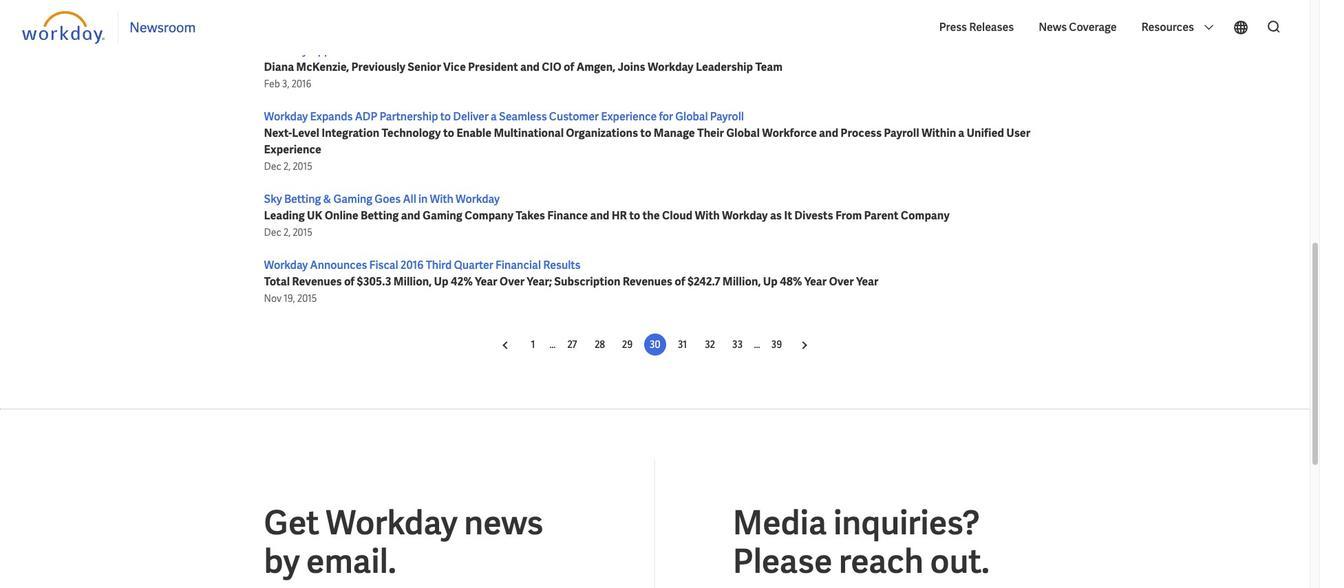 Task type: describe. For each thing, give the bounding box(es) containing it.
their
[[697, 126, 724, 140]]

dec inside sky betting & gaming goes all in with workday leading uk online betting and gaming company takes finance and hr to the cloud with workday as it divests from parent company dec 2, 2015
[[264, 227, 281, 239]]

sky betting & gaming goes all in with workday leading uk online betting and gaming company takes finance and hr to the cloud with workday as it divests from parent company dec 2, 2015
[[264, 192, 950, 239]]

news
[[1039, 20, 1067, 34]]

and inside workday appoints chief information officer diana mckenzie, previously senior vice president and cio of amgen, joins workday leadership team feb 3, 2016
[[520, 60, 540, 74]]

$242.7
[[688, 275, 721, 289]]

1 … from the left
[[550, 339, 556, 351]]

press releases
[[940, 20, 1014, 34]]

coverage
[[1070, 20, 1117, 34]]

online
[[325, 209, 359, 223]]

33 link
[[727, 334, 749, 356]]

2016 inside workday appoints chief information officer diana mckenzie, previously senior vice president and cio of amgen, joins workday leadership team feb 3, 2016
[[292, 78, 312, 90]]

officer
[[449, 43, 483, 58]]

by
[[264, 541, 300, 583]]

releases
[[970, 20, 1014, 34]]

show previous page image
[[503, 342, 510, 350]]

1 revenues from the left
[[292, 275, 342, 289]]

2015 inside sky betting & gaming goes all in with workday leading uk online betting and gaming company takes finance and hr to the cloud with workday as it divests from parent company dec 2, 2015
[[293, 227, 313, 239]]

workday announces fiscal 2016 third quarter financial results total revenues of $305.3 million, up 42% year over year; subscription revenues of $242.7 million, up 48% year over year nov 19, 2015
[[264, 258, 879, 305]]

please
[[733, 541, 833, 583]]

1 horizontal spatial payroll
[[884, 126, 920, 140]]

president
[[468, 60, 518, 74]]

get
[[264, 502, 319, 545]]

and down all
[[401, 209, 421, 223]]

2, inside sky betting & gaming goes all in with workday leading uk online betting and gaming company takes finance and hr to the cloud with workday as it divests from parent company dec 2, 2015
[[284, 227, 291, 239]]

diana
[[264, 60, 294, 74]]

total
[[264, 275, 290, 289]]

1 up from the left
[[434, 275, 449, 289]]

workday appoints chief information officer link
[[264, 43, 483, 58]]

leadership
[[696, 60, 753, 74]]

29
[[622, 339, 633, 351]]

newsroom
[[129, 19, 196, 36]]

hr
[[612, 209, 627, 223]]

press releases link
[[933, 10, 1021, 45]]

financial
[[496, 258, 541, 273]]

workday expands adp partnership to deliver a seamless customer experience for global payroll link
[[264, 109, 744, 124]]

2 up from the left
[[763, 275, 778, 289]]

multinational
[[494, 126, 564, 140]]

takes
[[516, 209, 545, 223]]

1 horizontal spatial experience
[[601, 109, 657, 124]]

leading
[[264, 209, 305, 223]]

news
[[464, 502, 543, 545]]

team
[[756, 60, 783, 74]]

the
[[643, 209, 660, 223]]

from
[[836, 209, 862, 223]]

unified
[[967, 126, 1005, 140]]

third
[[426, 258, 452, 273]]

1 link
[[522, 334, 544, 356]]

resources link
[[1135, 10, 1222, 45]]

adp
[[355, 109, 378, 124]]

3 year from the left
[[857, 275, 879, 289]]

vice
[[443, 60, 466, 74]]

for
[[659, 109, 673, 124]]

workday inside get workday news by email.
[[326, 502, 458, 545]]

process
[[841, 126, 882, 140]]

go to the newsroom homepage image
[[22, 11, 107, 44]]

2 over from the left
[[829, 275, 854, 289]]

current page 30 element
[[644, 339, 666, 351]]

out.
[[931, 541, 990, 583]]

results
[[543, 258, 581, 273]]

33
[[732, 339, 743, 351]]

0 horizontal spatial betting
[[284, 192, 321, 207]]

1 company from the left
[[465, 209, 514, 223]]

all
[[403, 192, 416, 207]]

information
[[387, 43, 446, 58]]

32
[[705, 339, 715, 351]]

expands
[[310, 109, 353, 124]]

partnership
[[380, 109, 438, 124]]

31
[[678, 339, 687, 351]]

3,
[[282, 78, 290, 90]]

1 year from the left
[[475, 275, 498, 289]]

get workday news by email.
[[264, 502, 543, 583]]

senior
[[408, 60, 441, 74]]

2 million, from the left
[[723, 275, 761, 289]]

mckenzie,
[[296, 60, 349, 74]]

in
[[419, 192, 428, 207]]

1 vertical spatial a
[[959, 126, 965, 140]]

cio
[[542, 60, 562, 74]]

newsroom link
[[129, 19, 196, 36]]

seamless
[[499, 109, 547, 124]]

email.
[[306, 541, 396, 583]]

29 link
[[617, 334, 639, 356]]

uk
[[307, 209, 323, 223]]

2015 inside workday expands adp partnership to deliver a seamless customer experience for global payroll next-level integration technology to enable multinational organizations to manage their global workforce and process payroll within a unified user experience dec 2, 2015
[[293, 160, 313, 173]]

reach
[[839, 541, 924, 583]]

to left enable
[[443, 126, 454, 140]]

as
[[770, 209, 782, 223]]

joins
[[618, 60, 646, 74]]

1 million, from the left
[[394, 275, 432, 289]]

inquiries?
[[834, 502, 980, 545]]

enable
[[457, 126, 492, 140]]

1 vertical spatial gaming
[[423, 209, 463, 223]]

level
[[292, 126, 320, 140]]



Task type: locate. For each thing, give the bounding box(es) containing it.
0 horizontal spatial with
[[430, 192, 454, 207]]

0 horizontal spatial gaming
[[334, 192, 373, 207]]

betting down sky betting & gaming goes all in with workday link at the left
[[361, 209, 399, 223]]

39 link
[[766, 334, 788, 356]]

integration
[[322, 126, 380, 140]]

1 horizontal spatial with
[[695, 209, 720, 223]]

with right in
[[430, 192, 454, 207]]

2 revenues from the left
[[623, 275, 673, 289]]

quarter
[[454, 258, 494, 273]]

payroll left within
[[884, 126, 920, 140]]

0 horizontal spatial global
[[676, 109, 708, 124]]

1 horizontal spatial global
[[727, 126, 760, 140]]

a
[[491, 109, 497, 124], [959, 126, 965, 140]]

32 link
[[699, 334, 721, 356]]

workday announces fiscal 2016 third quarter financial results link
[[264, 258, 581, 273]]

experience up organizations
[[601, 109, 657, 124]]

2 2, from the top
[[284, 227, 291, 239]]

workday inside workday announces fiscal 2016 third quarter financial results total revenues of $305.3 million, up 42% year over year; subscription revenues of $242.7 million, up 48% year over year nov 19, 2015
[[264, 258, 308, 273]]

31 link
[[672, 334, 694, 356]]

0 vertical spatial gaming
[[334, 192, 373, 207]]

0 horizontal spatial a
[[491, 109, 497, 124]]

0 horizontal spatial company
[[465, 209, 514, 223]]

and
[[520, 60, 540, 74], [819, 126, 839, 140], [401, 209, 421, 223], [590, 209, 610, 223]]

experience
[[601, 109, 657, 124], [264, 143, 322, 157]]

sky
[[264, 192, 282, 207]]

and left process
[[819, 126, 839, 140]]

sky betting & gaming goes all in with workday link
[[264, 192, 500, 207]]

up
[[434, 275, 449, 289], [763, 275, 778, 289]]

feb
[[264, 78, 280, 90]]

1 vertical spatial global
[[727, 126, 760, 140]]

1 vertical spatial 2015
[[293, 227, 313, 239]]

0 vertical spatial betting
[[284, 192, 321, 207]]

27 link
[[562, 334, 584, 356]]

parent
[[865, 209, 899, 223]]

workforce
[[762, 126, 817, 140]]

show next page image
[[800, 342, 808, 350]]

2 year from the left
[[805, 275, 827, 289]]

globe icon image
[[1233, 19, 1250, 36]]

0 vertical spatial experience
[[601, 109, 657, 124]]

over down financial
[[500, 275, 525, 289]]

48%
[[780, 275, 803, 289]]

year right 48%
[[805, 275, 827, 289]]

dec inside workday expands adp partnership to deliver a seamless customer experience for global payroll next-level integration technology to enable multinational organizations to manage their global workforce and process payroll within a unified user experience dec 2, 2015
[[264, 160, 281, 173]]

news coverage link
[[1032, 10, 1124, 45]]

&
[[323, 192, 331, 207]]

39
[[772, 339, 782, 351]]

1 horizontal spatial year
[[805, 275, 827, 289]]

2015
[[293, 160, 313, 173], [293, 227, 313, 239], [297, 293, 317, 305]]

year;
[[527, 275, 552, 289]]

0 horizontal spatial up
[[434, 275, 449, 289]]

workday
[[264, 43, 308, 58], [648, 60, 694, 74], [264, 109, 308, 124], [456, 192, 500, 207], [722, 209, 768, 223], [264, 258, 308, 273], [326, 502, 458, 545]]

0 vertical spatial with
[[430, 192, 454, 207]]

1 vertical spatial payroll
[[884, 126, 920, 140]]

nov
[[264, 293, 282, 305]]

0 vertical spatial 2016
[[292, 78, 312, 90]]

a right within
[[959, 126, 965, 140]]

to left deliver
[[441, 109, 451, 124]]

1 2, from the top
[[284, 160, 291, 173]]

42%
[[451, 275, 473, 289]]

30
[[650, 339, 661, 351]]

to inside sky betting & gaming goes all in with workday leading uk online betting and gaming company takes finance and hr to the cloud with workday as it divests from parent company dec 2, 2015
[[629, 209, 641, 223]]

2 … from the left
[[754, 339, 760, 351]]

to right hr
[[629, 209, 641, 223]]

1 horizontal spatial a
[[959, 126, 965, 140]]

betting
[[284, 192, 321, 207], [361, 209, 399, 223]]

2016 right 3,
[[292, 78, 312, 90]]

company right parent at the right of the page
[[901, 209, 950, 223]]

2 dec from the top
[[264, 227, 281, 239]]

0 vertical spatial 2015
[[293, 160, 313, 173]]

news coverage
[[1039, 20, 1117, 34]]

payroll up the their
[[710, 109, 744, 124]]

1 horizontal spatial over
[[829, 275, 854, 289]]

gaming up online
[[334, 192, 373, 207]]

$305.3
[[357, 275, 391, 289]]

fiscal
[[369, 258, 398, 273]]

year down parent at the right of the page
[[857, 275, 879, 289]]

chief
[[358, 43, 385, 58]]

of
[[564, 60, 575, 74], [344, 275, 355, 289], [675, 275, 686, 289]]

workday expands adp partnership to deliver a seamless customer experience for global payroll next-level integration technology to enable multinational organizations to manage their global workforce and process payroll within a unified user experience dec 2, 2015
[[264, 109, 1031, 173]]

million, right $242.7
[[723, 275, 761, 289]]

and left hr
[[590, 209, 610, 223]]

technology
[[382, 126, 441, 140]]

0 horizontal spatial over
[[500, 275, 525, 289]]

0 horizontal spatial million,
[[394, 275, 432, 289]]

… left the 27 link
[[550, 339, 556, 351]]

experience down level
[[264, 143, 322, 157]]

divests
[[795, 209, 834, 223]]

27
[[568, 339, 577, 351]]

1 vertical spatial with
[[695, 209, 720, 223]]

revenues left $242.7
[[623, 275, 673, 289]]

dec down leading on the left of the page
[[264, 227, 281, 239]]

resources
[[1142, 20, 1197, 34]]

global up manage
[[676, 109, 708, 124]]

global right the their
[[727, 126, 760, 140]]

1 vertical spatial experience
[[264, 143, 322, 157]]

million,
[[394, 275, 432, 289], [723, 275, 761, 289]]

media inquiries? please reach out.
[[733, 502, 990, 583]]

2016 left third
[[401, 258, 424, 273]]

to left manage
[[641, 126, 652, 140]]

with right cloud
[[695, 209, 720, 223]]

it
[[784, 209, 793, 223]]

1 horizontal spatial up
[[763, 275, 778, 289]]

amgen,
[[577, 60, 616, 74]]

2, inside workday expands adp partnership to deliver a seamless customer experience for global payroll next-level integration technology to enable multinational organizations to manage their global workforce and process payroll within a unified user experience dec 2, 2015
[[284, 160, 291, 173]]

2015 right 19, at left
[[297, 293, 317, 305]]

0 vertical spatial payroll
[[710, 109, 744, 124]]

manage
[[654, 126, 695, 140]]

over right 48%
[[829, 275, 854, 289]]

1 horizontal spatial million,
[[723, 275, 761, 289]]

over
[[500, 275, 525, 289], [829, 275, 854, 289]]

0 horizontal spatial revenues
[[292, 275, 342, 289]]

1 horizontal spatial 2016
[[401, 258, 424, 273]]

0 vertical spatial global
[[676, 109, 708, 124]]

0 horizontal spatial …
[[550, 339, 556, 351]]

2, down leading on the left of the page
[[284, 227, 291, 239]]

deliver
[[453, 109, 489, 124]]

up left 48%
[[763, 275, 778, 289]]

a right deliver
[[491, 109, 497, 124]]

0 horizontal spatial payroll
[[710, 109, 744, 124]]

workday inside workday expands adp partnership to deliver a seamless customer experience for global payroll next-level integration technology to enable multinational organizations to manage their global workforce and process payroll within a unified user experience dec 2, 2015
[[264, 109, 308, 124]]

0 horizontal spatial year
[[475, 275, 498, 289]]

1 horizontal spatial gaming
[[423, 209, 463, 223]]

None search field
[[1258, 13, 1288, 42]]

1 vertical spatial 2,
[[284, 227, 291, 239]]

2 horizontal spatial year
[[857, 275, 879, 289]]

2 vertical spatial 2015
[[297, 293, 317, 305]]

19,
[[284, 293, 295, 305]]

2015 inside workday announces fiscal 2016 third quarter financial results total revenues of $305.3 million, up 42% year over year; subscription revenues of $242.7 million, up 48% year over year nov 19, 2015
[[297, 293, 317, 305]]

dec up the sky
[[264, 160, 281, 173]]

of down announces at the top left of page
[[344, 275, 355, 289]]

1 over from the left
[[500, 275, 525, 289]]

2016 inside workday announces fiscal 2016 third quarter financial results total revenues of $305.3 million, up 42% year over year; subscription revenues of $242.7 million, up 48% year over year nov 19, 2015
[[401, 258, 424, 273]]

of inside workday appoints chief information officer diana mckenzie, previously senior vice president and cio of amgen, joins workday leadership team feb 3, 2016
[[564, 60, 575, 74]]

organizations
[[566, 126, 638, 140]]

1 horizontal spatial betting
[[361, 209, 399, 223]]

0 vertical spatial a
[[491, 109, 497, 124]]

and left cio at the top of page
[[520, 60, 540, 74]]

2015 down uk
[[293, 227, 313, 239]]

1 vertical spatial 2016
[[401, 258, 424, 273]]

1 horizontal spatial …
[[754, 339, 760, 351]]

…
[[550, 339, 556, 351], [754, 339, 760, 351]]

payroll
[[710, 109, 744, 124], [884, 126, 920, 140]]

1 dec from the top
[[264, 160, 281, 173]]

announces
[[310, 258, 367, 273]]

appoints
[[310, 43, 356, 58]]

0 horizontal spatial of
[[344, 275, 355, 289]]

betting up uk
[[284, 192, 321, 207]]

media
[[733, 502, 827, 545]]

… left 39
[[754, 339, 760, 351]]

press
[[940, 20, 967, 34]]

28
[[595, 339, 605, 351]]

and inside workday expands adp partnership to deliver a seamless customer experience for global payroll next-level integration technology to enable multinational organizations to manage their global workforce and process payroll within a unified user experience dec 2, 2015
[[819, 126, 839, 140]]

of right cio at the top of page
[[564, 60, 575, 74]]

2 horizontal spatial of
[[675, 275, 686, 289]]

0 vertical spatial 2,
[[284, 160, 291, 173]]

next-
[[264, 126, 292, 140]]

company left takes
[[465, 209, 514, 223]]

of left $242.7
[[675, 275, 686, 289]]

0 vertical spatial dec
[[264, 160, 281, 173]]

2, down next-
[[284, 160, 291, 173]]

customer
[[549, 109, 599, 124]]

finance
[[548, 209, 588, 223]]

1 horizontal spatial revenues
[[623, 275, 673, 289]]

2015 down level
[[293, 160, 313, 173]]

1 vertical spatial betting
[[361, 209, 399, 223]]

within
[[922, 126, 957, 140]]

cloud
[[662, 209, 693, 223]]

0 horizontal spatial 2016
[[292, 78, 312, 90]]

million, down workday announces fiscal 2016 third quarter financial results link on the left
[[394, 275, 432, 289]]

year
[[475, 275, 498, 289], [805, 275, 827, 289], [857, 275, 879, 289]]

revenues
[[292, 275, 342, 289], [623, 275, 673, 289]]

revenues down announces at the top left of page
[[292, 275, 342, 289]]

year down the quarter
[[475, 275, 498, 289]]

1 vertical spatial dec
[[264, 227, 281, 239]]

0 horizontal spatial experience
[[264, 143, 322, 157]]

2 company from the left
[[901, 209, 950, 223]]

2,
[[284, 160, 291, 173], [284, 227, 291, 239]]

1 horizontal spatial of
[[564, 60, 575, 74]]

1 horizontal spatial company
[[901, 209, 950, 223]]

gaming down in
[[423, 209, 463, 223]]

up down third
[[434, 275, 449, 289]]



Task type: vqa. For each thing, say whether or not it's contained in the screenshot.
Jan within the Workday Unveils New User Experience Design and Functionality in New Desktop Experience Inspired by Mobile Apps, Consumer Web; Company Also Announces Feature-Rich Release of Workday 21 Jan 23, 2014
no



